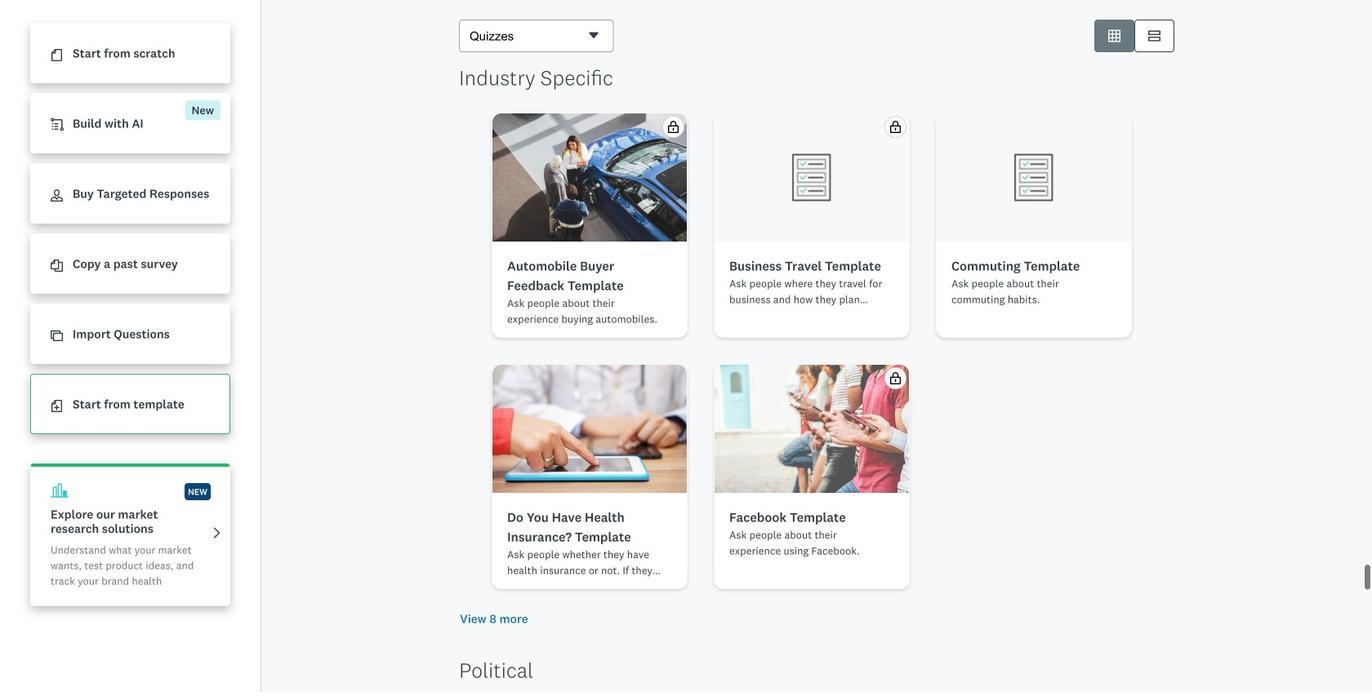 Task type: locate. For each thing, give the bounding box(es) containing it.
business travel template image
[[786, 152, 838, 204]]

lock image
[[890, 121, 902, 133], [890, 373, 902, 385]]

user image
[[51, 190, 63, 202]]

2 lock image from the top
[[890, 373, 902, 385]]

1 vertical spatial lock image
[[890, 373, 902, 385]]

1 lock image from the top
[[890, 121, 902, 133]]

facebook template image
[[715, 365, 909, 493]]

lock image
[[668, 121, 680, 133]]

documentclone image
[[51, 260, 63, 272]]

commuting template image
[[1008, 152, 1061, 204]]

documentplus image
[[51, 401, 63, 413]]

chevronright image
[[211, 528, 223, 540]]

0 vertical spatial lock image
[[890, 121, 902, 133]]



Task type: vqa. For each thing, say whether or not it's contained in the screenshot.
User image
yes



Task type: describe. For each thing, give the bounding box(es) containing it.
automobile buyer feedback template image
[[493, 114, 687, 242]]

lock image for facebook template image
[[890, 373, 902, 385]]

grid image
[[1109, 30, 1121, 42]]

document image
[[51, 49, 63, 61]]

clone image
[[51, 330, 63, 343]]

do you have health insurance? template image
[[493, 365, 687, 493]]

lock image for 'business travel template' image
[[890, 121, 902, 133]]

textboxmultiple image
[[1149, 30, 1161, 42]]



